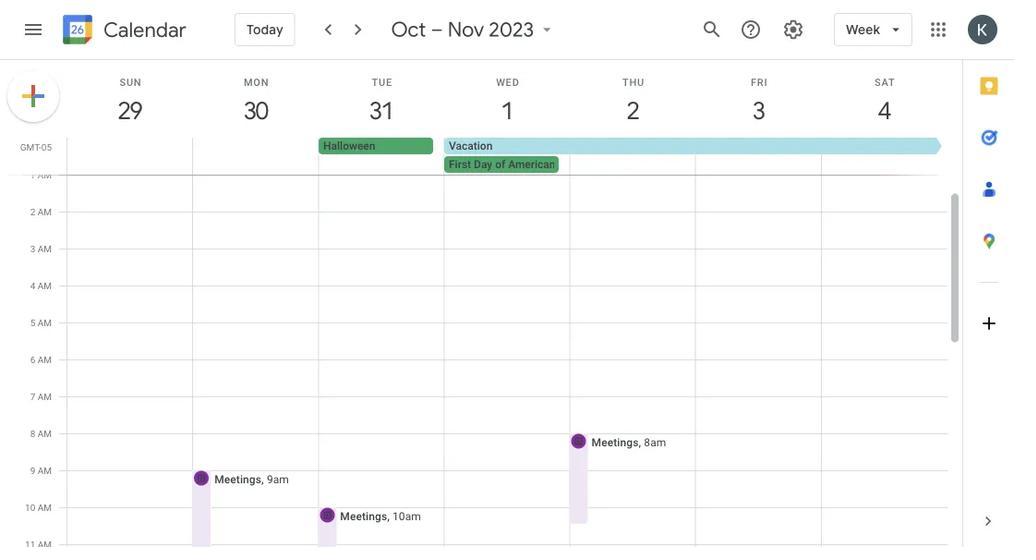 Task type: vqa. For each thing, say whether or not it's contained in the screenshot.
the right 3
yes



Task type: locate. For each thing, give the bounding box(es) containing it.
row
[[59, 138, 963, 175], [59, 138, 948, 547]]

7 am from the top
[[38, 391, 52, 402]]

0 vertical spatial 1
[[501, 96, 513, 126]]

tue 31
[[369, 76, 393, 126]]

1 horizontal spatial meetings
[[340, 510, 387, 523]]

2 vertical spatial meetings
[[340, 510, 387, 523]]

1 down gmt-
[[30, 169, 35, 180]]

1 horizontal spatial 4
[[878, 96, 890, 126]]

1 horizontal spatial 2
[[626, 96, 638, 126]]

am down 05
[[38, 169, 52, 180]]

nov
[[448, 17, 485, 43]]

main drawer image
[[22, 18, 44, 41]]

3
[[752, 96, 764, 126], [30, 243, 35, 254]]

, left '9am'
[[262, 473, 264, 486]]

am right 8
[[38, 428, 52, 439]]

meetings left 8am
[[592, 436, 639, 449]]

0 horizontal spatial 3
[[30, 243, 35, 254]]

10 am from the top
[[38, 502, 52, 513]]

am for 9 am
[[38, 465, 52, 476]]

2023
[[489, 17, 534, 43]]

calendar element
[[59, 11, 187, 52]]

meetings left the 10am
[[340, 510, 387, 523]]

1
[[501, 96, 513, 126], [30, 169, 35, 180]]

vacation
[[449, 140, 493, 152]]

,
[[639, 436, 641, 449], [262, 473, 264, 486], [387, 510, 390, 523]]

4 am from the top
[[38, 280, 52, 291]]

cell
[[67, 138, 193, 175], [193, 138, 319, 175], [570, 138, 696, 175], [696, 138, 821, 175], [821, 138, 947, 175]]

0 horizontal spatial meetings
[[215, 473, 262, 486]]

10
[[25, 502, 35, 513]]

halloween
[[323, 140, 376, 152]]

am for 1 am
[[38, 169, 52, 180]]

0 horizontal spatial ,
[[262, 473, 264, 486]]

fri
[[751, 76, 768, 88]]

1 vertical spatial 2
[[30, 206, 35, 217]]

today button
[[235, 7, 295, 52]]

meetings left '9am'
[[215, 473, 262, 486]]

1 link
[[486, 90, 529, 132]]

cell down 4 link
[[821, 138, 947, 175]]

8 am
[[30, 428, 52, 439]]

settings menu image
[[783, 18, 805, 41]]

0 vertical spatial ,
[[639, 436, 641, 449]]

am right 10
[[38, 502, 52, 513]]

3 down fri
[[752, 96, 764, 126]]

meetings
[[592, 436, 639, 449], [215, 473, 262, 486], [340, 510, 387, 523]]

grid containing 29
[[0, 60, 963, 547]]

0 horizontal spatial 2
[[30, 206, 35, 217]]

4 link
[[864, 90, 906, 132]]

oct
[[392, 17, 427, 43]]

calendar
[[103, 17, 187, 43]]

am for 2 am
[[38, 206, 52, 217]]

thu 2
[[623, 76, 645, 126]]

tab list
[[964, 60, 1015, 495]]

am for 10 am
[[38, 502, 52, 513]]

am up 5 am
[[38, 280, 52, 291]]

8
[[30, 428, 35, 439]]

2 horizontal spatial ,
[[639, 436, 641, 449]]

am right 7
[[38, 391, 52, 402]]

4
[[878, 96, 890, 126], [30, 280, 35, 291]]

sat 4
[[875, 76, 896, 126]]

4 am
[[30, 280, 52, 291]]

cell down 3 link
[[696, 138, 821, 175]]

29
[[117, 96, 141, 126]]

1 am from the top
[[38, 169, 52, 180]]

1 horizontal spatial 3
[[752, 96, 764, 126]]

05
[[41, 141, 52, 152]]

, left 8am
[[639, 436, 641, 449]]

4 up 5
[[30, 280, 35, 291]]

4 down 'sat'
[[878, 96, 890, 126]]

1 am
[[30, 169, 52, 180]]

fri 3
[[751, 76, 768, 126]]

1 vertical spatial ,
[[262, 473, 264, 486]]

2 vertical spatial ,
[[387, 510, 390, 523]]

am for 8 am
[[38, 428, 52, 439]]

am down 2 am
[[38, 243, 52, 254]]

–
[[431, 17, 443, 43]]

1 vertical spatial 4
[[30, 280, 35, 291]]

am right 9
[[38, 465, 52, 476]]

2 down the 1 am
[[30, 206, 35, 217]]

4 cell from the left
[[696, 138, 821, 175]]

3 am
[[30, 243, 52, 254]]

1 vertical spatial 3
[[30, 243, 35, 254]]

3 cell from the left
[[570, 138, 696, 175]]

4 inside "sat 4"
[[878, 96, 890, 126]]

am
[[38, 169, 52, 180], [38, 206, 52, 217], [38, 243, 52, 254], [38, 280, 52, 291], [38, 317, 52, 328], [38, 354, 52, 365], [38, 391, 52, 402], [38, 428, 52, 439], [38, 465, 52, 476], [38, 502, 52, 513]]

2 horizontal spatial meetings
[[592, 436, 639, 449]]

2 am
[[30, 206, 52, 217]]

3 link
[[738, 90, 781, 132]]

1 vertical spatial meetings
[[215, 473, 262, 486]]

9
[[30, 465, 35, 476]]

3 down 2 am
[[30, 243, 35, 254]]

2 inside thu 2
[[626, 96, 638, 126]]

8 am from the top
[[38, 428, 52, 439]]

30
[[243, 96, 267, 126]]

cell down 30 link
[[193, 138, 319, 175]]

10 am
[[25, 502, 52, 513]]

1 inside wed 1
[[501, 96, 513, 126]]

, left the 10am
[[387, 510, 390, 523]]

2 down thu
[[626, 96, 638, 126]]

am for 5 am
[[38, 317, 52, 328]]

2 am from the top
[[38, 206, 52, 217]]

grid
[[0, 60, 963, 547]]

am down the 1 am
[[38, 206, 52, 217]]

week
[[847, 21, 881, 38]]

am right 5
[[38, 317, 52, 328]]

sat
[[875, 76, 896, 88]]

meetings , 8am
[[592, 436, 667, 449]]

5 am from the top
[[38, 317, 52, 328]]

1 vertical spatial 1
[[30, 169, 35, 180]]

cell down 2 'link'
[[570, 138, 696, 175]]

0 vertical spatial meetings
[[592, 436, 639, 449]]

am for 7 am
[[38, 391, 52, 402]]

29 link
[[109, 90, 152, 132]]

2
[[626, 96, 638, 126], [30, 206, 35, 217]]

3 am from the top
[[38, 243, 52, 254]]

1 down "wed"
[[501, 96, 513, 126]]

5 cell from the left
[[821, 138, 947, 175]]

10am
[[393, 510, 421, 523]]

1 horizontal spatial 1
[[501, 96, 513, 126]]

oct – nov 2023
[[392, 17, 534, 43]]

am right 6 in the bottom left of the page
[[38, 354, 52, 365]]

0 vertical spatial 3
[[752, 96, 764, 126]]

6
[[30, 354, 35, 365]]

, for 10am
[[387, 510, 390, 523]]

0 vertical spatial 2
[[626, 96, 638, 126]]

9 am from the top
[[38, 465, 52, 476]]

0 vertical spatial 4
[[878, 96, 890, 126]]

week button
[[834, 7, 913, 52]]

cell down 29 link
[[67, 138, 193, 175]]

31 link
[[361, 90, 403, 132]]

1 horizontal spatial ,
[[387, 510, 390, 523]]

5
[[30, 317, 35, 328]]

6 am from the top
[[38, 354, 52, 365]]

9am
[[267, 473, 289, 486]]



Task type: describe. For each thing, give the bounding box(es) containing it.
0 horizontal spatial 1
[[30, 169, 35, 180]]

halloween button
[[319, 138, 433, 154]]

31
[[369, 96, 393, 126]]

sun 29
[[117, 76, 142, 126]]

meetings , 10am
[[340, 510, 421, 523]]

5 am
[[30, 317, 52, 328]]

vacation button
[[444, 138, 945, 154]]

meetings for meetings , 9am
[[215, 473, 262, 486]]

1 cell from the left
[[67, 138, 193, 175]]

sun
[[120, 76, 142, 88]]

mon 30
[[243, 76, 269, 126]]

calendar heading
[[100, 17, 187, 43]]

meetings for meetings , 8am
[[592, 436, 639, 449]]

wed 1
[[496, 76, 520, 126]]

7
[[30, 391, 35, 402]]

, for 8am
[[639, 436, 641, 449]]

today
[[247, 21, 283, 38]]

meetings for meetings , 10am
[[340, 510, 387, 523]]

2 cell from the left
[[193, 138, 319, 175]]

30 link
[[235, 90, 277, 132]]

am for 6 am
[[38, 354, 52, 365]]

7 am
[[30, 391, 52, 402]]

tue
[[372, 76, 393, 88]]

vacation cell
[[444, 138, 947, 175]]

row containing meetings
[[59, 138, 948, 547]]

3 inside fri 3
[[752, 96, 764, 126]]

2 link
[[612, 90, 655, 132]]

8am
[[644, 436, 667, 449]]

wed
[[496, 76, 520, 88]]

9 am
[[30, 465, 52, 476]]

0 horizontal spatial 4
[[30, 280, 35, 291]]

meetings , 9am
[[215, 473, 289, 486]]

gmt-05
[[20, 141, 52, 152]]

mon
[[244, 76, 269, 88]]

row containing halloween
[[59, 138, 963, 175]]

am for 4 am
[[38, 280, 52, 291]]

oct – nov 2023 button
[[384, 17, 564, 43]]

6 am
[[30, 354, 52, 365]]

gmt-
[[20, 141, 41, 152]]

, for 9am
[[262, 473, 264, 486]]

thu
[[623, 76, 645, 88]]

am for 3 am
[[38, 243, 52, 254]]



